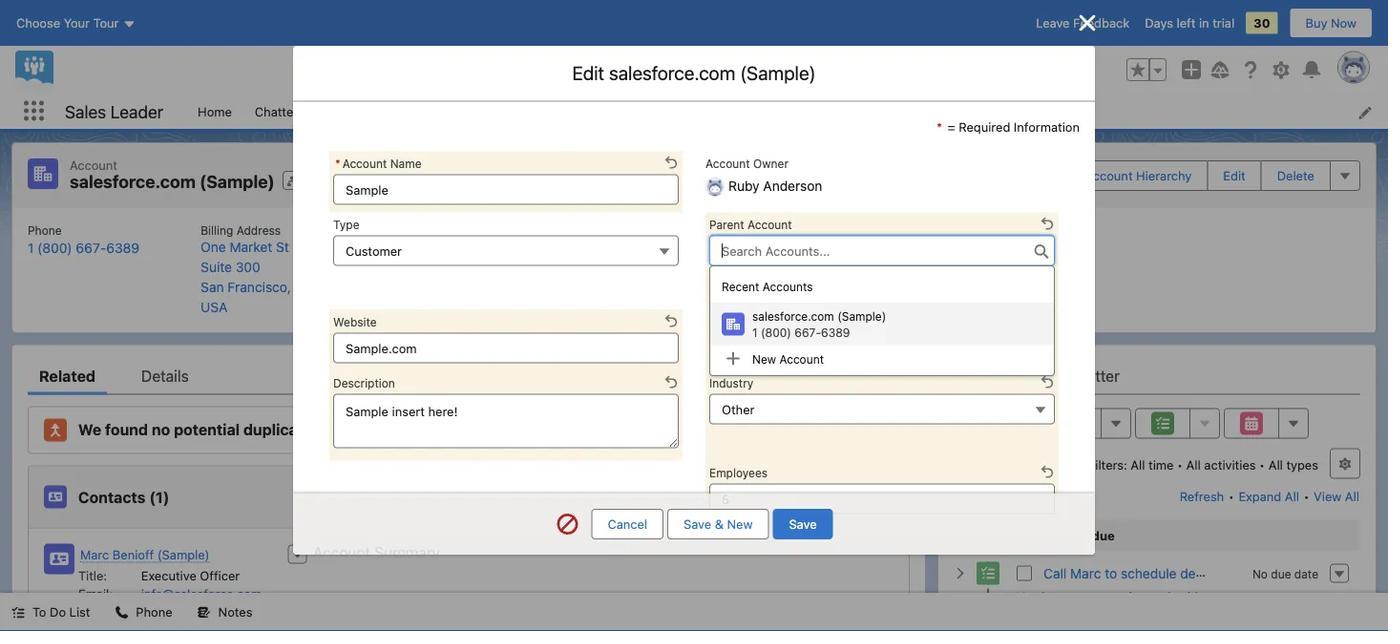Task type: describe. For each thing, give the bounding box(es) containing it.
edit salesforce.com (sample)
[[572, 62, 816, 84]]

new account option
[[710, 345, 1054, 371]]

salesforce.com for salesforce.com (sample) 1 (800) 667-6389
[[752, 310, 834, 323]]

Description text field
[[333, 394, 679, 448]]

benioff inside related tab panel
[[112, 547, 154, 562]]

related link
[[39, 357, 95, 395]]

account left name
[[342, 157, 387, 170]]

667- inside the salesforce.com (sample) 1 (800) 667-6389
[[795, 326, 821, 340]]

save & new
[[684, 517, 753, 531]]

2 account from the left
[[932, 270, 976, 283]]

activities
[[1204, 458, 1256, 472]]

list for "leave feedback" link
[[186, 94, 1388, 129]]

(sample) inside you have an upcoming task with marc benioff (sample)
[[1285, 591, 1337, 605]]

• left view all link
[[1304, 489, 1309, 503]]

all left types
[[1268, 458, 1283, 472]]

list
[[69, 605, 90, 619]]

6389 inside related tab panel
[[215, 605, 246, 620]]

account inside list
[[641, 223, 686, 237]]

• up expand
[[1259, 458, 1265, 472]]

Employees text field
[[709, 484, 1055, 514]]

details link
[[141, 357, 189, 395]]

do
[[50, 605, 66, 619]]

(800) inside the salesforce.com (sample) 1 (800) 667-6389
[[761, 326, 791, 340]]

new for new account
[[752, 352, 776, 366]]

cancel
[[608, 517, 647, 531]]

accounts
[[763, 280, 813, 293]]

be
[[835, 270, 849, 283]]

required
[[959, 119, 1010, 134]]

buy
[[1306, 16, 1327, 30]]

home link
[[186, 94, 243, 129]]

upcoming
[[1090, 589, 1147, 603]]

to do list button
[[0, 593, 102, 631]]

& for overdue
[[1050, 528, 1059, 542]]

6389 inside phone 1 (800) 667-6389
[[106, 240, 140, 255]]

tab list containing related
[[28, 357, 910, 395]]

activity
[[965, 367, 1022, 385]]

demo
[[1180, 565, 1215, 581]]

667- inside related tab panel
[[186, 605, 215, 620]]

the
[[852, 270, 869, 283]]

2 task image from the top
[[977, 625, 1000, 631]]

1 inside phone 1 (800) 667-6389
[[28, 240, 34, 255]]

leave feedback link
[[1036, 16, 1130, 30]]

list box containing recent accounts
[[709, 265, 1055, 376]]

save for save & new
[[684, 517, 711, 531]]

related
[[39, 367, 95, 385]]

text error image
[[556, 513, 579, 536]]

francisco,
[[228, 279, 291, 295]]

text default image for notes
[[197, 606, 211, 619]]

a
[[1041, 270, 1048, 283]]

activity link
[[965, 357, 1022, 395]]

to do list
[[32, 605, 90, 619]]

delete
[[1277, 168, 1314, 183]]

view inside button
[[1054, 168, 1082, 183]]

we
[[78, 421, 101, 439]]

potential
[[174, 421, 240, 439]]

phone 1 (800) 667-6389
[[28, 223, 140, 255]]

save & new button
[[667, 509, 769, 539]]

=
[[948, 119, 955, 134]]

buy now button
[[1289, 8, 1373, 38]]

info@salesforce.com link
[[141, 587, 262, 601]]

expand
[[1239, 489, 1281, 503]]

days
[[1145, 16, 1173, 30]]

Parent Account text field
[[709, 235, 1055, 266]]

account owner inside list
[[641, 223, 724, 237]]

child
[[873, 270, 899, 283]]

marc inside related tab panel
[[80, 547, 109, 562]]

1 horizontal spatial website
[[416, 223, 460, 237]]

option inside list box
[[710, 303, 1054, 345]]

expand all button
[[1238, 481, 1300, 511]]

we found no potential duplicates of this account.
[[78, 421, 441, 439]]

300
[[236, 259, 260, 275]]

ruby anderson link
[[666, 239, 760, 259]]

0 vertical spatial account owner
[[705, 157, 789, 170]]

no
[[1252, 568, 1268, 581]]

edit for edit salesforce.com (sample)
[[572, 62, 604, 84]]

filters:
[[1088, 458, 1127, 472]]

recent accounts
[[722, 280, 813, 293]]

0 vertical spatial parent
[[720, 270, 755, 283]]

all left time
[[1131, 458, 1145, 472]]

benioff inside you have an upcoming task with marc benioff (sample)
[[1240, 591, 1281, 605]]

recent accounts group
[[710, 270, 1054, 345]]

suite
[[201, 259, 232, 275]]

0 vertical spatial 1 (800) 667-6389 link
[[28, 240, 140, 255]]

* = required information
[[936, 119, 1080, 134]]

search...
[[511, 63, 562, 77]]

account summary
[[313, 543, 440, 561]]

one
[[201, 239, 226, 255]]

date
[[1294, 568, 1318, 581]]

(sample) inside the salesforce.com (sample) 1 (800) 667-6389
[[837, 310, 886, 323]]

of inside a parent account can't be the child of an account it's already a parent of.
[[902, 270, 913, 283]]

name
[[390, 157, 421, 170]]

(1)
[[149, 488, 169, 506]]

* for * account name
[[335, 157, 340, 170]]

new account
[[752, 352, 824, 366]]

view account hierarchy button
[[1038, 160, 1208, 191]]

you have an upcoming task with marc benioff (sample)
[[1017, 589, 1337, 605]]

text default image for new account
[[726, 351, 741, 366]]

sales
[[65, 101, 106, 121]]

text default image for phone
[[115, 606, 128, 619]]

(800) inside related tab panel
[[150, 605, 183, 620]]

an inside you have an upcoming task with marc benioff (sample)
[[1072, 589, 1086, 603]]

refresh • expand all • view all
[[1180, 489, 1359, 503]]

left
[[1177, 16, 1196, 30]]

all up refresh button
[[1186, 458, 1201, 472]]

text default image for to do list
[[11, 606, 25, 619]]

1 horizontal spatial 1 (800) 667-6389 link
[[141, 605, 246, 620]]

edit button
[[1207, 160, 1262, 191]]

filters: all time • all activities • all types
[[1088, 458, 1318, 472]]

buy now
[[1306, 16, 1357, 30]]

no due date
[[1252, 568, 1318, 581]]

upcoming
[[984, 528, 1047, 542]]

of inside related tab panel
[[324, 421, 339, 439]]

feedback
[[1073, 16, 1130, 30]]

Website text field
[[333, 333, 679, 363]]

call
[[1044, 565, 1067, 581]]

6389 inside the salesforce.com (sample) 1 (800) 667-6389
[[821, 326, 850, 340]]

time
[[1149, 458, 1174, 472]]

delete button
[[1261, 160, 1331, 191]]

it's
[[979, 270, 995, 283]]

ruby anderson
[[666, 241, 760, 257]]

0 vertical spatial marc benioff (sample) link
[[80, 546, 210, 564]]

description
[[333, 377, 395, 390]]

chatter inside tab list
[[1068, 367, 1120, 385]]

contacts image
[[44, 485, 67, 508]]

1 vertical spatial website
[[333, 316, 377, 329]]

to
[[1105, 565, 1117, 581]]

have
[[1042, 589, 1069, 603]]



Task type: locate. For each thing, give the bounding box(es) containing it.
text default image up industry
[[726, 351, 741, 366]]

&
[[715, 517, 724, 531], [1050, 528, 1059, 542]]

view all link
[[1313, 481, 1360, 511]]

0 vertical spatial website
[[416, 223, 460, 237]]

no
[[152, 421, 170, 439]]

0 horizontal spatial (800)
[[37, 240, 72, 255]]

you
[[1017, 589, 1038, 603]]

0 vertical spatial *
[[936, 119, 942, 134]]

all right expand all button
[[1345, 489, 1359, 503]]

already
[[998, 270, 1038, 283]]

salesforce.com for salesforce.com (sample)
[[70, 171, 196, 192]]

account.
[[375, 421, 441, 439]]

1 vertical spatial edit
[[1223, 168, 1246, 183]]

1 horizontal spatial marc
[[1070, 565, 1101, 581]]

1 vertical spatial 6389
[[821, 326, 850, 340]]

marc benioff (sample) link down due
[[1207, 589, 1337, 609]]

owner up ruby anderson
[[689, 223, 724, 237]]

chatter inside list
[[255, 104, 298, 118]]

found
[[105, 421, 148, 439]]

0 horizontal spatial website
[[333, 316, 377, 329]]

group
[[1126, 58, 1167, 81]]

1 vertical spatial parent
[[709, 287, 744, 300]]

1 horizontal spatial *
[[936, 119, 942, 134]]

save down employees
[[684, 517, 711, 531]]

website down 94105
[[333, 316, 377, 329]]

an right child at the right
[[916, 270, 929, 283]]

save for save
[[789, 517, 817, 531]]

edit inside edit button
[[1223, 168, 1246, 183]]

1 vertical spatial view
[[1314, 489, 1342, 503]]

0 vertical spatial edit
[[572, 62, 604, 84]]

account up of.
[[758, 270, 802, 283]]

parent down a
[[709, 287, 744, 300]]

6389 up new account option
[[821, 326, 850, 340]]

* left =
[[936, 119, 942, 134]]

0 horizontal spatial benioff
[[112, 547, 154, 562]]

1 vertical spatial account owner
[[641, 223, 724, 237]]

text default image inside to do list button
[[11, 606, 25, 619]]

* for * = required information
[[936, 119, 942, 134]]

0 vertical spatial view
[[1054, 168, 1082, 183]]

edit right search...
[[572, 62, 604, 84]]

benioff
[[112, 547, 154, 562], [1240, 591, 1281, 605]]

this
[[343, 421, 371, 439]]

1 vertical spatial phone
[[709, 316, 743, 329]]

2 horizontal spatial salesforce.com
[[752, 310, 834, 323]]

6389 down info@salesforce.com
[[215, 605, 246, 620]]

view down types
[[1314, 489, 1342, 503]]

new down employees
[[727, 517, 753, 531]]

days left in trial
[[1145, 16, 1235, 30]]

1 save from the left
[[684, 517, 711, 531]]

& down employees
[[715, 517, 724, 531]]

new for new
[[852, 490, 877, 504]]

marc right with
[[1207, 591, 1236, 605]]

0 horizontal spatial phone
[[28, 223, 62, 237]]

0 vertical spatial phone
[[28, 223, 62, 237]]

1 horizontal spatial owner
[[753, 157, 789, 170]]

account inside button
[[1085, 168, 1133, 183]]

account down sales
[[70, 158, 117, 172]]

2 text default image from the left
[[197, 606, 211, 619]]

email:
[[78, 587, 113, 601]]

2 save from the left
[[789, 517, 817, 531]]

executive
[[141, 568, 196, 582]]

0 horizontal spatial owner
[[689, 223, 724, 237]]

1 inside the salesforce.com (sample) 1 (800) 667-6389
[[752, 326, 758, 340]]

save
[[684, 517, 711, 531], [789, 517, 817, 531]]

1 vertical spatial marc benioff (sample) link
[[1207, 589, 1337, 609]]

information
[[1014, 119, 1080, 134]]

with
[[1178, 589, 1202, 603]]

1 horizontal spatial chatter
[[1068, 367, 1120, 385]]

1 text default image from the left
[[11, 606, 25, 619]]

1 vertical spatial 1 (800) 667-6389 link
[[141, 605, 246, 620]]

new inside button
[[852, 490, 877, 504]]

benioff down the no
[[1240, 591, 1281, 605]]

Industry button
[[709, 394, 1055, 424]]

& inside button
[[715, 517, 724, 531]]

0 vertical spatial 667-
[[76, 240, 106, 255]]

text default image inside 'notes' button
[[197, 606, 211, 619]]

2 horizontal spatial (800)
[[761, 326, 791, 340]]

phone
[[28, 223, 62, 237], [709, 316, 743, 329], [136, 605, 172, 619]]

account
[[758, 270, 802, 283], [932, 270, 976, 283]]

1 horizontal spatial account
[[932, 270, 976, 283]]

usa
[[201, 299, 228, 315]]

1 task image from the top
[[977, 562, 1000, 585]]

market
[[230, 239, 272, 255]]

1 vertical spatial benioff
[[1240, 591, 1281, 605]]

account owner up parent account
[[705, 157, 789, 170]]

• right time
[[1177, 458, 1183, 472]]

salesforce.com (sample) 1 (800) 667-6389
[[752, 310, 886, 340]]

1 vertical spatial owner
[[689, 223, 724, 237]]

contacts (1)
[[78, 488, 169, 506]]

other
[[722, 402, 755, 416]]

chatter right home at the top left of the page
[[255, 104, 298, 118]]

benioff up executive officer email:
[[112, 547, 154, 562]]

an inside a parent account can't be the child of an account it's already a parent of.
[[916, 270, 929, 283]]

list containing one market st
[[12, 208, 1376, 333]]

marc benioff (sample) link up executive
[[80, 546, 210, 564]]

2 tab list from the left
[[954, 357, 1360, 395]]

2 vertical spatial 6389
[[215, 605, 246, 620]]

owner up parent account
[[753, 157, 789, 170]]

call marc to schedule demo (sample) link
[[1044, 565, 1274, 581]]

phone inside button
[[136, 605, 172, 619]]

* up type
[[335, 157, 340, 170]]

6389 down salesforce.com (sample)
[[106, 240, 140, 255]]

1 account from the left
[[758, 270, 802, 283]]

1
[[28, 240, 34, 255], [752, 326, 758, 340], [141, 605, 147, 620]]

0 horizontal spatial tab list
[[28, 357, 910, 395]]

0 horizontal spatial chatter link
[[243, 94, 309, 129]]

0 vertical spatial text default image
[[726, 351, 741, 366]]

industry
[[709, 377, 754, 390]]

2 horizontal spatial 1
[[752, 326, 758, 340]]

2 horizontal spatial marc
[[1207, 591, 1236, 605]]

0 vertical spatial chatter
[[255, 104, 298, 118]]

text default image inside the phone button
[[115, 606, 128, 619]]

option
[[710, 303, 1054, 345]]

text default image inside new account option
[[726, 351, 741, 366]]

account up parent
[[705, 157, 750, 170]]

2 vertical spatial salesforce.com
[[752, 310, 834, 323]]

1 vertical spatial salesforce.com
[[70, 171, 196, 192]]

0 horizontal spatial account
[[758, 270, 802, 283]]

view down information
[[1054, 168, 1082, 183]]

info@salesforce.com phone:
[[78, 587, 262, 620]]

0 horizontal spatial 1
[[28, 240, 34, 255]]

view
[[1054, 168, 1082, 183], [1314, 489, 1342, 503]]

1 vertical spatial list
[[12, 208, 1376, 333]]

& inside "dropdown button"
[[1050, 528, 1059, 542]]

1 horizontal spatial tab list
[[954, 357, 1360, 395]]

30
[[1254, 16, 1270, 30]]

6389
[[106, 240, 140, 255], [821, 326, 850, 340], [215, 605, 246, 620]]

marc inside you have an upcoming task with marc benioff (sample)
[[1207, 591, 1236, 605]]

edit
[[572, 62, 604, 84], [1223, 168, 1246, 183]]

1 horizontal spatial text default image
[[197, 606, 211, 619]]

in
[[1199, 16, 1209, 30]]

tab list containing activity
[[954, 357, 1360, 395]]

of.
[[747, 287, 761, 300]]

marc benioff (sample)
[[80, 547, 210, 562]]

home
[[198, 104, 232, 118]]

2 horizontal spatial 6389
[[821, 326, 850, 340]]

0 vertical spatial 1
[[28, 240, 34, 255]]

account
[[342, 157, 387, 170], [705, 157, 750, 170], [70, 158, 117, 172], [1085, 168, 1133, 183], [747, 218, 792, 232], [641, 223, 686, 237], [779, 352, 824, 366], [313, 543, 370, 561]]

1 inside related tab panel
[[141, 605, 147, 620]]

0 horizontal spatial 667-
[[76, 240, 106, 255]]

*
[[936, 119, 942, 134], [335, 157, 340, 170]]

0 vertical spatial benioff
[[112, 547, 154, 562]]

0 vertical spatial chatter link
[[243, 94, 309, 129]]

1 horizontal spatial salesforce.com
[[609, 62, 735, 84]]

0 horizontal spatial marc
[[80, 547, 109, 562]]

0 vertical spatial marc
[[80, 547, 109, 562]]

account up ruby
[[641, 223, 686, 237]]

marc left to
[[1070, 565, 1101, 581]]

billing address one market st suite 300 san francisco, ca 94105 usa
[[201, 223, 355, 315]]

0 vertical spatial (800)
[[37, 240, 72, 255]]

(sample) inside related tab panel
[[157, 547, 210, 562]]

view account hierarchy
[[1054, 168, 1192, 183]]

details
[[141, 367, 189, 385]]

upcoming & overdue button
[[955, 520, 1359, 550]]

1 horizontal spatial edit
[[1223, 168, 1246, 183]]

None text field
[[333, 174, 679, 205]]

1 horizontal spatial text default image
[[726, 351, 741, 366]]

1 horizontal spatial 6389
[[215, 605, 246, 620]]

1 vertical spatial task image
[[977, 625, 1000, 631]]

1 vertical spatial chatter
[[1068, 367, 1120, 385]]

new inside button
[[727, 517, 753, 531]]

all right expand
[[1285, 489, 1299, 503]]

related tab panel
[[28, 395, 910, 631]]

Phone text field
[[709, 333, 1055, 363]]

notes button
[[186, 593, 264, 631]]

0 horizontal spatial save
[[684, 517, 711, 531]]

list for home link
[[12, 208, 1376, 333]]

1 horizontal spatial phone
[[136, 605, 172, 619]]

account down the salesforce.com (sample) 1 (800) 667-6389
[[779, 352, 824, 366]]

1 horizontal spatial save
[[789, 517, 817, 531]]

account left the summary
[[313, 543, 370, 561]]

executive officer email:
[[78, 568, 240, 601]]

0 horizontal spatial 1 (800) 667-6389 link
[[28, 240, 140, 255]]

0 horizontal spatial *
[[335, 157, 340, 170]]

0 vertical spatial owner
[[753, 157, 789, 170]]

of left this in the bottom left of the page
[[324, 421, 339, 439]]

1 vertical spatial (800)
[[761, 326, 791, 340]]

to
[[32, 605, 46, 619]]

parent account
[[709, 218, 792, 232]]

account inside option
[[779, 352, 824, 366]]

1 vertical spatial new
[[852, 490, 877, 504]]

1 tab list from the left
[[28, 357, 910, 395]]

save inside button
[[789, 517, 817, 531]]

0 vertical spatial list
[[186, 94, 1388, 129]]

0 horizontal spatial text default image
[[11, 606, 25, 619]]

parent
[[709, 218, 744, 232]]

account right parent
[[747, 218, 792, 232]]

hierarchy
[[1136, 168, 1192, 183]]

title:
[[78, 568, 107, 582]]

all
[[1131, 458, 1145, 472], [1186, 458, 1201, 472], [1268, 458, 1283, 472], [1285, 489, 1299, 503], [1345, 489, 1359, 503]]

account left it's
[[932, 270, 976, 283]]

owner inside list
[[689, 223, 724, 237]]

list item
[[520, 94, 599, 129]]

0 vertical spatial salesforce.com
[[609, 62, 735, 84]]

save down employees "text box"
[[789, 517, 817, 531]]

1 horizontal spatial marc benioff (sample) link
[[1207, 589, 1337, 609]]

& left 'overdue'
[[1050, 528, 1059, 542]]

text default image left to
[[11, 606, 25, 619]]

1 vertical spatial marc
[[1070, 565, 1101, 581]]

0 horizontal spatial an
[[916, 270, 929, 283]]

save inside button
[[684, 517, 711, 531]]

salesforce.com inside the salesforce.com (sample) 1 (800) 667-6389
[[752, 310, 834, 323]]

0 vertical spatial 6389
[[106, 240, 140, 255]]

1 horizontal spatial an
[[1072, 589, 1086, 603]]

website down name
[[416, 223, 460, 237]]

• left expand
[[1228, 489, 1234, 503]]

account left hierarchy
[[1085, 168, 1133, 183]]

1 horizontal spatial benioff
[[1240, 591, 1281, 605]]

types
[[1286, 458, 1318, 472]]

chatter up filters:
[[1068, 367, 1120, 385]]

list containing home
[[186, 94, 1388, 129]]

2 vertical spatial 1
[[141, 605, 147, 620]]

inverse image
[[1076, 11, 1099, 34]]

2 vertical spatial marc
[[1207, 591, 1236, 605]]

chatter link
[[243, 94, 309, 129], [1068, 357, 1120, 395]]

new down "industry, other" button
[[852, 490, 877, 504]]

new up industry
[[752, 352, 776, 366]]

billing
[[201, 223, 233, 237]]

an right have
[[1072, 589, 1086, 603]]

a
[[709, 270, 717, 283]]

chatter link up filters:
[[1068, 357, 1120, 395]]

ca
[[295, 279, 313, 295]]

sales leader
[[65, 101, 163, 121]]

phone button
[[103, 593, 184, 631]]

list
[[186, 94, 1388, 129], [12, 208, 1376, 333]]

marc up the title:
[[80, 547, 109, 562]]

1 horizontal spatial view
[[1314, 489, 1342, 503]]

task image
[[977, 562, 1000, 585], [977, 625, 1000, 631]]

edit left 'delete'
[[1223, 168, 1246, 183]]

text default image
[[11, 606, 25, 619], [197, 606, 211, 619]]

text default image down info@salesforce.com
[[197, 606, 211, 619]]

1 horizontal spatial (800)
[[150, 605, 183, 620]]

2 vertical spatial (800)
[[150, 605, 183, 620]]

94105
[[316, 279, 355, 295]]

recent
[[722, 280, 759, 293]]

1 vertical spatial an
[[1072, 589, 1086, 603]]

2 horizontal spatial 667-
[[795, 326, 821, 340]]

0 horizontal spatial view
[[1054, 168, 1082, 183]]

edit for edit
[[1223, 168, 1246, 183]]

1 vertical spatial 667-
[[795, 326, 821, 340]]

phone inside phone 1 (800) 667-6389
[[28, 223, 62, 237]]

new
[[752, 352, 776, 366], [852, 490, 877, 504], [727, 517, 753, 531]]

marc benioff (sample) link
[[80, 546, 210, 564], [1207, 589, 1337, 609]]

can't
[[805, 270, 832, 283]]

0 horizontal spatial salesforce.com
[[70, 171, 196, 192]]

0 horizontal spatial edit
[[572, 62, 604, 84]]

trial
[[1213, 16, 1235, 30]]

1 horizontal spatial 667-
[[186, 605, 215, 620]]

tab list
[[28, 357, 910, 395], [954, 357, 1360, 395]]

duplicates
[[243, 421, 321, 439]]

(800) inside phone 1 (800) 667-6389
[[37, 240, 72, 255]]

call marc to schedule demo (sample)
[[1044, 565, 1274, 581]]

officer
[[200, 568, 240, 582]]

of right child at the right
[[902, 270, 913, 283]]

& for new
[[715, 517, 724, 531]]

new inside option
[[752, 352, 776, 366]]

1 vertical spatial chatter link
[[1068, 357, 1120, 395]]

1 (800) 667-6389 link
[[28, 240, 140, 255], [141, 605, 246, 620]]

0 vertical spatial of
[[902, 270, 913, 283]]

chatter link for home link
[[243, 94, 309, 129]]

a parent account can't be the child of an account it's already a parent of.
[[709, 270, 1048, 300]]

1 horizontal spatial &
[[1050, 528, 1059, 542]]

text default image
[[726, 351, 741, 366], [115, 606, 128, 619]]

tab list up time
[[954, 357, 1360, 395]]

text default image right "list"
[[115, 606, 128, 619]]

type
[[333, 218, 359, 232]]

0 horizontal spatial chatter
[[255, 104, 298, 118]]

1 vertical spatial text default image
[[115, 606, 128, 619]]

1 horizontal spatial of
[[902, 270, 913, 283]]

account owner up ruby
[[641, 223, 724, 237]]

chatter link for activity link
[[1068, 357, 1120, 395]]

0 vertical spatial an
[[916, 270, 929, 283]]

search... button
[[474, 54, 855, 85]]

1 horizontal spatial 1
[[141, 605, 147, 620]]

667- inside phone 1 (800) 667-6389
[[76, 240, 106, 255]]

tab list up account.
[[28, 357, 910, 395]]

leave feedback
[[1036, 16, 1130, 30]]

now
[[1331, 16, 1357, 30]]

marc
[[80, 547, 109, 562], [1070, 565, 1101, 581], [1207, 591, 1236, 605]]

upcoming & overdue
[[984, 528, 1115, 542]]

2 vertical spatial 667-
[[186, 605, 215, 620]]

list box
[[709, 265, 1055, 376]]

chatter link right home at the top left of the page
[[243, 94, 309, 129]]

anderson
[[701, 241, 760, 257]]

option containing salesforce.com (sample)
[[710, 303, 1054, 345]]

parent up of.
[[720, 270, 755, 283]]



Task type: vqa. For each thing, say whether or not it's contained in the screenshot.
'Products'
no



